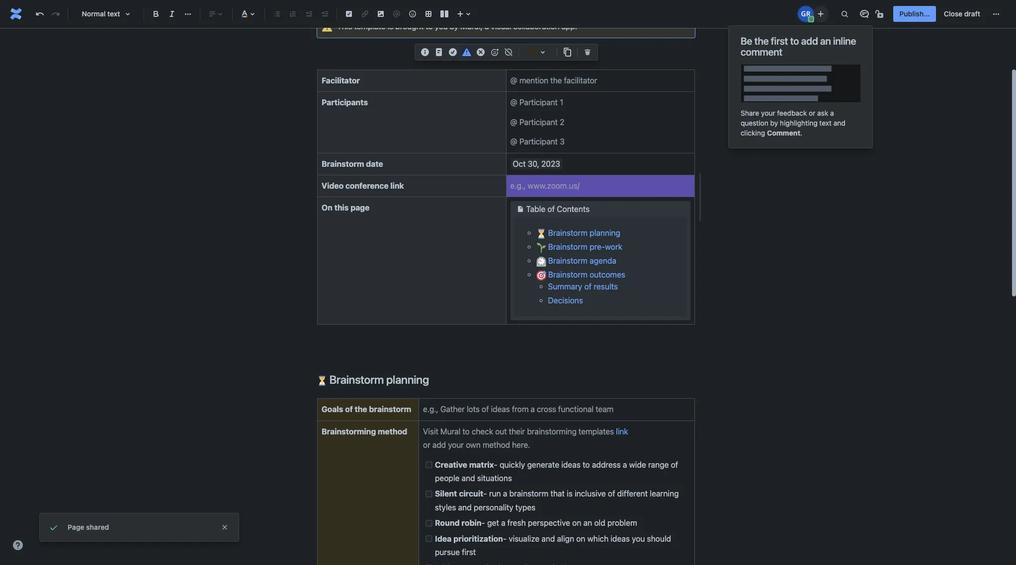 Task type: describe. For each thing, give the bounding box(es) containing it.
brainstorm up video
[[322, 159, 364, 168]]

2023
[[541, 159, 560, 168]]

1 vertical spatial :hourglass_flowing_sand: image
[[317, 376, 327, 386]]

brainstorm outcomes
[[546, 271, 625, 280]]

a inside share your feedback or ask a question by highlighting text and clicking
[[830, 109, 834, 117]]

page
[[351, 204, 370, 213]]

wide
[[629, 461, 646, 470]]

brainstorm for the brainstorm agenda 'link'
[[548, 257, 588, 266]]

no restrictions image
[[875, 8, 887, 20]]

:timer: image
[[536, 257, 546, 267]]

background color image
[[537, 46, 549, 58]]

find and replace image
[[839, 8, 851, 20]]

collaboration
[[513, 22, 560, 31]]

editor add emoji image
[[489, 46, 501, 58]]

ideas inside - visualize and align on which ideas you should pursue first
[[611, 535, 630, 544]]

round
[[435, 519, 460, 528]]

perspective
[[528, 519, 570, 528]]

greg robinson image
[[798, 6, 814, 22]]

success image
[[48, 522, 60, 534]]

publish...
[[900, 9, 930, 18]]

of inside - run a brainstorm that is inclusive of different learning styles and personality types
[[608, 490, 615, 499]]

- for circuit
[[484, 490, 487, 499]]

- run a brainstorm that is inclusive of different learning styles and personality types
[[435, 490, 681, 513]]

normal
[[82, 9, 106, 18]]

run
[[489, 490, 501, 499]]

help image
[[12, 540, 24, 552]]

normal text
[[82, 9, 120, 18]]

mention image
[[391, 8, 403, 20]]

action item image
[[343, 8, 355, 20]]

your
[[761, 109, 775, 117]]

table image
[[423, 8, 435, 20]]

brainstorm for brainstorm pre-work link in the right of the page
[[548, 243, 588, 252]]

on this page
[[322, 204, 370, 213]]

error image
[[475, 46, 487, 58]]

round robin - get a fresh perspective on an old problem
[[435, 519, 637, 528]]

circuit
[[459, 490, 484, 499]]

Main content area, start typing to enter text. text field
[[311, 15, 702, 566]]

copy image
[[561, 46, 573, 58]]

0 vertical spatial on
[[572, 519, 581, 528]]

summary of results link
[[548, 283, 618, 292]]

:hourglass_flowing_sand: image inside brainstorm planning link
[[536, 229, 546, 239]]

1 horizontal spatial brainstorm planning
[[546, 229, 621, 238]]

an inside "main content area, start typing to enter text." text field
[[584, 519, 592, 528]]

.
[[801, 129, 803, 137]]

a inside - run a brainstorm that is inclusive of different learning styles and personality types
[[503, 490, 507, 499]]

text inside share your feedback or ask a question by highlighting text and clicking
[[820, 119, 832, 127]]

to for visual
[[426, 22, 433, 31]]

comment icon image
[[859, 8, 871, 20]]

an inside be the first to add an inline comment
[[820, 35, 831, 47]]

brainstorm outcomes link
[[536, 271, 625, 281]]

outdent ⇧tab image
[[303, 8, 315, 20]]

redo ⌘⇧z image
[[50, 8, 62, 20]]

goals
[[322, 405, 343, 414]]

ask
[[818, 109, 829, 117]]

people
[[435, 474, 460, 483]]

matrix
[[469, 461, 494, 470]]

emoji image
[[407, 8, 419, 20]]

styles
[[435, 504, 456, 513]]

address
[[592, 461, 621, 470]]

participants
[[322, 98, 368, 107]]

facilitator
[[322, 76, 360, 85]]

robin
[[462, 519, 482, 528]]

brainstorm for brainstorm outcomes link
[[548, 271, 588, 280]]

page shared alert
[[40, 514, 239, 542]]

on
[[322, 204, 333, 213]]

indent tab image
[[319, 8, 331, 20]]

of inside the - quickly generate ideas to address a wide range of people and situations
[[671, 461, 678, 470]]

link link
[[616, 428, 628, 436]]

personality
[[474, 504, 514, 513]]

close
[[944, 9, 963, 18]]

a inside the - quickly generate ideas to address a wide range of people and situations
[[623, 461, 627, 470]]

pursue
[[435, 549, 460, 557]]

app.
[[562, 22, 577, 31]]

of for the
[[345, 405, 353, 414]]

dismiss image
[[221, 524, 229, 532]]

table
[[526, 205, 546, 214]]

1 horizontal spatial link
[[616, 428, 628, 436]]

ideas inside the - quickly generate ideas to address a wide range of people and situations
[[562, 461, 581, 470]]

get
[[487, 519, 499, 528]]

mural,
[[461, 22, 483, 31]]

normal text button
[[72, 3, 140, 25]]

and inside share your feedback or ask a question by highlighting text and clicking
[[834, 119, 846, 127]]

page shared
[[68, 524, 109, 532]]

- left the get
[[482, 519, 485, 528]]

:hourglass_flowing_sand: image inside brainstorm planning link
[[536, 229, 546, 239]]

question
[[741, 119, 769, 127]]

summary
[[548, 283, 582, 292]]

brainstorm agenda
[[546, 257, 617, 266]]

brainstorming method
[[322, 428, 407, 436]]

clicking
[[741, 129, 765, 137]]

1 vertical spatial planning
[[386, 373, 429, 387]]

shared
[[86, 524, 109, 532]]

video conference link
[[322, 181, 404, 190]]

first inside - visualize and align on which ideas you should pursue first
[[462, 549, 476, 557]]

table of contents
[[526, 205, 590, 214]]

text inside normal text popup button
[[107, 9, 120, 18]]

different
[[617, 490, 648, 499]]

be
[[741, 35, 752, 47]]

remove image
[[582, 46, 594, 58]]

brainstorming
[[322, 428, 376, 436]]

brought
[[395, 22, 424, 31]]

should
[[647, 535, 671, 544]]

success image
[[447, 46, 459, 58]]

goals of the brainstorm
[[322, 405, 411, 414]]

oct
[[513, 159, 526, 168]]

generate
[[527, 461, 559, 470]]

comment
[[767, 129, 801, 137]]

quickly
[[500, 461, 525, 470]]

the inside "main content area, start typing to enter text." text field
[[355, 405, 367, 414]]

decisions
[[548, 297, 583, 305]]



Task type: locate. For each thing, give the bounding box(es) containing it.
first inside be the first to add an inline comment
[[771, 35, 788, 47]]

- inside - run a brainstorm that is inclusive of different learning styles and personality types
[[484, 490, 487, 499]]

an right 'add'
[[820, 35, 831, 47]]

1 vertical spatial to
[[790, 35, 799, 47]]

ideas down problem
[[611, 535, 630, 544]]

editable content region
[[301, 0, 711, 566]]

an left old
[[584, 519, 592, 528]]

video
[[322, 181, 344, 190]]

panel warning image
[[321, 21, 333, 33]]

to for of
[[583, 461, 590, 470]]

decisions link
[[548, 297, 583, 305]]

draft
[[965, 9, 981, 18]]

of right table
[[548, 205, 555, 214]]

of right goals at the left of page
[[345, 405, 353, 414]]

by inside "main content area, start typing to enter text." text field
[[450, 22, 459, 31]]

and
[[834, 119, 846, 127], [462, 474, 475, 483], [458, 504, 472, 513], [542, 535, 555, 544]]

inclusive
[[575, 490, 606, 499]]

close draft
[[944, 9, 981, 18]]

0 horizontal spatial link
[[390, 181, 404, 190]]

visual
[[491, 22, 511, 31]]

0 vertical spatial :hourglass_flowing_sand: image
[[536, 229, 546, 239]]

0 vertical spatial the
[[755, 35, 769, 47]]

contents
[[557, 205, 590, 214]]

1 vertical spatial brainstorm
[[510, 490, 549, 499]]

fresh
[[508, 519, 526, 528]]

the right be
[[755, 35, 769, 47]]

and inside the - quickly generate ideas to address a wide range of people and situations
[[462, 474, 475, 483]]

text right normal
[[107, 9, 120, 18]]

:hourglass_flowing_sand: image down table
[[536, 229, 546, 239]]

0 vertical spatial brainstorm planning
[[546, 229, 621, 238]]

close draft button
[[938, 6, 987, 22]]

0 vertical spatial link
[[390, 181, 404, 190]]

ideas right generate
[[562, 461, 581, 470]]

- for prioritization
[[503, 535, 507, 544]]

situations
[[477, 474, 512, 483]]

types
[[516, 504, 536, 513]]

prioritization
[[454, 535, 503, 544]]

1 horizontal spatial planning
[[590, 229, 621, 238]]

publish... button
[[894, 6, 936, 22]]

a left visual
[[485, 22, 489, 31]]

a right run in the left of the page
[[503, 490, 507, 499]]

this template is brought to you by mural, a visual collaboration app.
[[337, 22, 577, 31]]

brainstorm up method
[[369, 405, 411, 414]]

to
[[426, 22, 433, 31], [790, 35, 799, 47], [583, 461, 590, 470]]

to left 'add'
[[790, 35, 799, 47]]

to inside be the first to add an inline comment
[[790, 35, 799, 47]]

1 vertical spatial :hourglass_flowing_sand: image
[[317, 376, 327, 386]]

1 horizontal spatial the
[[755, 35, 769, 47]]

highlighting
[[780, 119, 818, 127]]

brainstorm up goals of the brainstorm
[[330, 373, 384, 387]]

0 horizontal spatial planning
[[386, 373, 429, 387]]

add
[[801, 35, 818, 47]]

and down the creative matrix
[[462, 474, 475, 483]]

method
[[378, 428, 407, 436]]

on right align
[[576, 535, 585, 544]]

0 vertical spatial by
[[450, 22, 459, 31]]

1 horizontal spatial to
[[583, 461, 590, 470]]

creative matrix
[[435, 461, 494, 470]]

1 horizontal spatial an
[[820, 35, 831, 47]]

link image
[[359, 8, 371, 20]]

of right range on the right bottom
[[671, 461, 678, 470]]

0 vertical spatial you
[[435, 22, 448, 31]]

0 horizontal spatial brainstorm planning
[[327, 373, 429, 387]]

summary of results decisions
[[548, 283, 618, 305]]

is right that
[[567, 490, 573, 499]]

link right conference
[[390, 181, 404, 190]]

0 horizontal spatial an
[[584, 519, 592, 528]]

2 vertical spatial to
[[583, 461, 590, 470]]

a right the get
[[501, 519, 505, 528]]

0 vertical spatial to
[[426, 22, 433, 31]]

of down brainstorm outcomes
[[585, 283, 592, 292]]

be the first to add an inline comment
[[741, 35, 856, 58]]

of inside summary of results decisions
[[585, 283, 592, 292]]

and right highlighting
[[834, 119, 846, 127]]

0 horizontal spatial the
[[355, 405, 367, 414]]

to down table 'image'
[[426, 22, 433, 31]]

0 horizontal spatial brainstorm
[[369, 405, 411, 414]]

- quickly generate ideas to address a wide range of people and situations
[[435, 461, 680, 483]]

- left visualize
[[503, 535, 507, 544]]

by down the your
[[770, 119, 778, 127]]

the
[[755, 35, 769, 47], [355, 405, 367, 414]]

0 vertical spatial brainstorm
[[369, 405, 411, 414]]

0 horizontal spatial :hourglass_flowing_sand: image
[[317, 376, 327, 386]]

undo ⌘z image
[[34, 8, 46, 20]]

first left 'add'
[[771, 35, 788, 47]]

the up brainstorming method
[[355, 405, 367, 414]]

1 vertical spatial text
[[820, 119, 832, 127]]

0 vertical spatial planning
[[590, 229, 621, 238]]

confluence image
[[8, 6, 24, 22], [8, 6, 24, 22]]

brainstorm for brainstorm planning link
[[548, 229, 588, 238]]

0 horizontal spatial is
[[388, 22, 393, 31]]

brainstorm agenda link
[[536, 257, 617, 267]]

a left wide
[[623, 461, 627, 470]]

creative
[[435, 461, 467, 470]]

- visualize and align on which ideas you should pursue first
[[435, 535, 673, 557]]

is inside - run a brainstorm that is inclusive of different learning styles and personality types
[[567, 490, 573, 499]]

:hourglass_flowing_sand: image
[[536, 229, 546, 239], [317, 376, 327, 386]]

brainstorm inside brainstorm planning link
[[548, 229, 588, 238]]

0 horizontal spatial first
[[462, 549, 476, 557]]

on inside - visualize and align on which ideas you should pursue first
[[576, 535, 585, 544]]

1 horizontal spatial ideas
[[611, 535, 630, 544]]

- inside the - quickly generate ideas to address a wide range of people and situations
[[494, 461, 498, 470]]

by inside share your feedback or ask a question by highlighting text and clicking
[[770, 119, 778, 127]]

you left should at the right bottom of page
[[632, 535, 645, 544]]

silent circuit
[[435, 490, 484, 499]]

brainstorm pre-work
[[546, 243, 623, 252]]

of left different
[[608, 490, 615, 499]]

bold ⌘b image
[[150, 8, 162, 20]]

brainstorm up types
[[510, 490, 549, 499]]

text
[[107, 9, 120, 18], [820, 119, 832, 127]]

of
[[548, 205, 555, 214], [585, 283, 592, 292], [345, 405, 353, 414], [671, 461, 678, 470], [608, 490, 615, 499]]

a
[[485, 22, 489, 31], [830, 109, 834, 117], [623, 461, 627, 470], [503, 490, 507, 499], [501, 519, 505, 528]]

note image
[[433, 46, 445, 58]]

to inside the - quickly generate ideas to address a wide range of people and situations
[[583, 461, 590, 470]]

more formatting image
[[182, 8, 194, 20]]

idea
[[435, 535, 452, 544]]

1 vertical spatial ideas
[[611, 535, 630, 544]]

results
[[594, 283, 618, 292]]

italic ⌘i image
[[166, 8, 178, 20]]

brainstorm inside brainstorm pre-work link
[[548, 243, 588, 252]]

brainstorm inside the brainstorm agenda 'link'
[[548, 257, 588, 266]]

on up align
[[572, 519, 581, 528]]

agenda
[[590, 257, 617, 266]]

an
[[820, 35, 831, 47], [584, 519, 592, 528]]

brainstorm date
[[322, 159, 383, 168]]

learning
[[650, 490, 679, 499]]

invite to edit image
[[815, 8, 827, 20]]

0 vertical spatial an
[[820, 35, 831, 47]]

brainstorm up brainstorm pre-work link in the right of the page
[[548, 229, 588, 238]]

:timer: image
[[536, 257, 546, 267]]

0 vertical spatial is
[[388, 22, 393, 31]]

old
[[594, 519, 605, 528]]

1 horizontal spatial brainstorm
[[510, 490, 549, 499]]

which
[[588, 535, 609, 544]]

1 horizontal spatial first
[[771, 35, 788, 47]]

1 vertical spatial brainstorm planning
[[327, 373, 429, 387]]

:seedling: image
[[536, 243, 546, 253], [536, 243, 546, 253]]

0 horizontal spatial to
[[426, 22, 433, 31]]

:hourglass_flowing_sand: image up goals at the left of page
[[317, 376, 327, 386]]

you down layouts image
[[435, 22, 448, 31]]

1 vertical spatial link
[[616, 428, 628, 436]]

planning inside brainstorm planning link
[[590, 229, 621, 238]]

brainstorm down brainstorm pre-work link in the right of the page
[[548, 257, 588, 266]]

and down silent circuit at the bottom left
[[458, 504, 472, 513]]

0 horizontal spatial ideas
[[562, 461, 581, 470]]

by down layouts image
[[450, 22, 459, 31]]

feedback
[[777, 109, 807, 117]]

0 horizontal spatial text
[[107, 9, 120, 18]]

editor toolbar toolbar
[[415, 44, 598, 71]]

link up address
[[616, 428, 628, 436]]

brainstorm for a
[[510, 490, 549, 499]]

0 horizontal spatial :hourglass_flowing_sand: image
[[317, 376, 327, 386]]

page
[[68, 524, 84, 532]]

1 vertical spatial by
[[770, 119, 778, 127]]

more image
[[991, 8, 1002, 20]]

brainstorm inside - run a brainstorm that is inclusive of different learning styles and personality types
[[510, 490, 549, 499]]

problem
[[608, 519, 637, 528]]

the inside be the first to add an inline comment
[[755, 35, 769, 47]]

:dart: image
[[536, 271, 546, 281], [536, 271, 546, 281]]

visualize
[[509, 535, 540, 544]]

- up situations on the bottom
[[494, 461, 498, 470]]

:hourglass_flowing_sand: image
[[536, 229, 546, 239], [317, 376, 327, 386]]

first
[[771, 35, 788, 47], [462, 549, 476, 557]]

1 vertical spatial first
[[462, 549, 476, 557]]

0 horizontal spatial by
[[450, 22, 459, 31]]

planning
[[590, 229, 621, 238], [386, 373, 429, 387]]

of for contents
[[548, 205, 555, 214]]

warning image
[[461, 46, 473, 58]]

or
[[809, 109, 816, 117]]

ideas
[[562, 461, 581, 470], [611, 535, 630, 544]]

this
[[334, 204, 349, 213]]

and inside - run a brainstorm that is inclusive of different learning styles and personality types
[[458, 504, 472, 513]]

first down idea prioritization
[[462, 549, 476, 557]]

:hourglass_flowing_sand: image up goals at the left of page
[[317, 376, 327, 386]]

template
[[354, 22, 386, 31]]

comment .
[[767, 129, 803, 137]]

text down ask
[[820, 119, 832, 127]]

you inside - visualize and align on which ideas you should pursue first
[[632, 535, 645, 544]]

brainstorm planning up brainstorm pre-work
[[546, 229, 621, 238]]

1 vertical spatial you
[[632, 535, 645, 544]]

conference
[[346, 181, 389, 190]]

this
[[337, 22, 352, 31]]

link
[[390, 181, 404, 190], [616, 428, 628, 436]]

range
[[648, 461, 669, 470]]

1 vertical spatial an
[[584, 519, 592, 528]]

remove emoji image
[[503, 46, 515, 58]]

1 horizontal spatial is
[[567, 490, 573, 499]]

0 vertical spatial :hourglass_flowing_sand: image
[[536, 229, 546, 239]]

brainstorm down brainstorm planning link
[[548, 243, 588, 252]]

1 horizontal spatial text
[[820, 119, 832, 127]]

1 vertical spatial is
[[567, 490, 573, 499]]

that
[[551, 490, 565, 499]]

share
[[741, 109, 759, 117]]

0 vertical spatial first
[[771, 35, 788, 47]]

oct 30, 2023
[[513, 159, 560, 168]]

- inside - visualize and align on which ideas you should pursue first
[[503, 535, 507, 544]]

inline
[[833, 35, 856, 47]]

0 vertical spatial text
[[107, 9, 120, 18]]

is
[[388, 22, 393, 31], [567, 490, 573, 499]]

1 horizontal spatial you
[[632, 535, 645, 544]]

a right ask
[[830, 109, 834, 117]]

is down the mention image
[[388, 22, 393, 31]]

add image, video, or file image
[[375, 8, 387, 20]]

2 horizontal spatial to
[[790, 35, 799, 47]]

info image
[[419, 46, 431, 58]]

and down the 'perspective'
[[542, 535, 555, 544]]

brainstorm inside brainstorm outcomes link
[[548, 271, 588, 280]]

of for results
[[585, 283, 592, 292]]

brainstorm pre-work link
[[536, 243, 623, 253]]

brainstorm planning
[[546, 229, 621, 238], [327, 373, 429, 387]]

1 vertical spatial on
[[576, 535, 585, 544]]

0 vertical spatial ideas
[[562, 461, 581, 470]]

share your feedback or ask a question by highlighting text and clicking
[[741, 109, 846, 137]]

layouts image
[[439, 8, 451, 20]]

silent
[[435, 490, 457, 499]]

brainstorm up summary
[[548, 271, 588, 280]]

1 horizontal spatial :hourglass_flowing_sand: image
[[536, 229, 546, 239]]

0 horizontal spatial you
[[435, 22, 448, 31]]

- for matrix
[[494, 461, 498, 470]]

to left address
[[583, 461, 590, 470]]

and inside - visualize and align on which ideas you should pursue first
[[542, 535, 555, 544]]

brainstorm planning up goals of the brainstorm
[[327, 373, 429, 387]]

1 horizontal spatial :hourglass_flowing_sand: image
[[536, 229, 546, 239]]

1 horizontal spatial by
[[770, 119, 778, 127]]

work
[[605, 243, 623, 252]]

:hourglass_flowing_sand: image down table
[[536, 229, 546, 239]]

1 vertical spatial the
[[355, 405, 367, 414]]

idea prioritization
[[435, 535, 503, 544]]

table of contents image
[[514, 204, 526, 215]]

brainstorm for the
[[369, 405, 411, 414]]

- left run in the left of the page
[[484, 490, 487, 499]]

30,
[[528, 159, 539, 168]]

bullet list ⌘⇧8 image
[[271, 8, 283, 20]]

numbered list ⌘⇧7 image
[[287, 8, 299, 20]]



Task type: vqa. For each thing, say whether or not it's contained in the screenshot.
suggestions to the bottom
no



